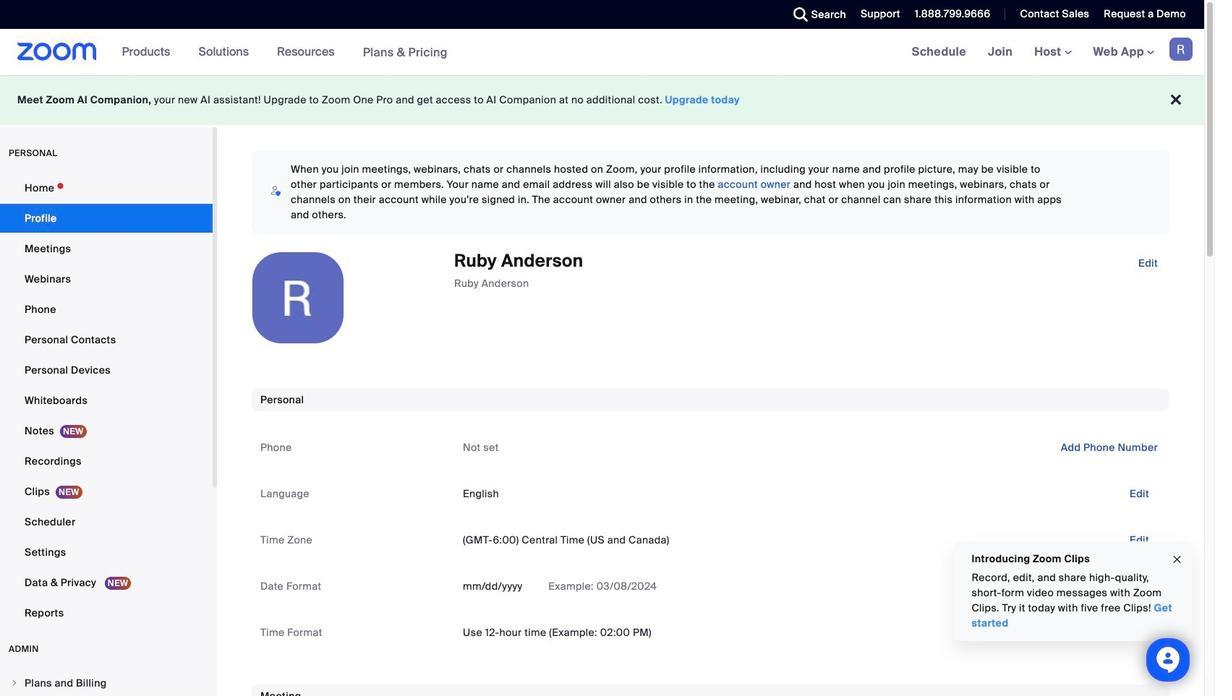Task type: locate. For each thing, give the bounding box(es) containing it.
footer
[[0, 75, 1204, 125]]

meetings navigation
[[901, 29, 1204, 76]]

menu item
[[0, 670, 213, 696]]

banner
[[0, 29, 1204, 76]]

profile picture image
[[1169, 38, 1193, 61]]

personal menu menu
[[0, 174, 213, 629]]



Task type: describe. For each thing, give the bounding box(es) containing it.
right image
[[10, 679, 19, 688]]

product information navigation
[[111, 29, 458, 76]]

close image
[[1172, 552, 1183, 568]]

user photo image
[[252, 252, 344, 344]]

edit user photo image
[[286, 291, 310, 304]]

zoom logo image
[[17, 43, 97, 61]]



Task type: vqa. For each thing, say whether or not it's contained in the screenshot.
"footer"
yes



